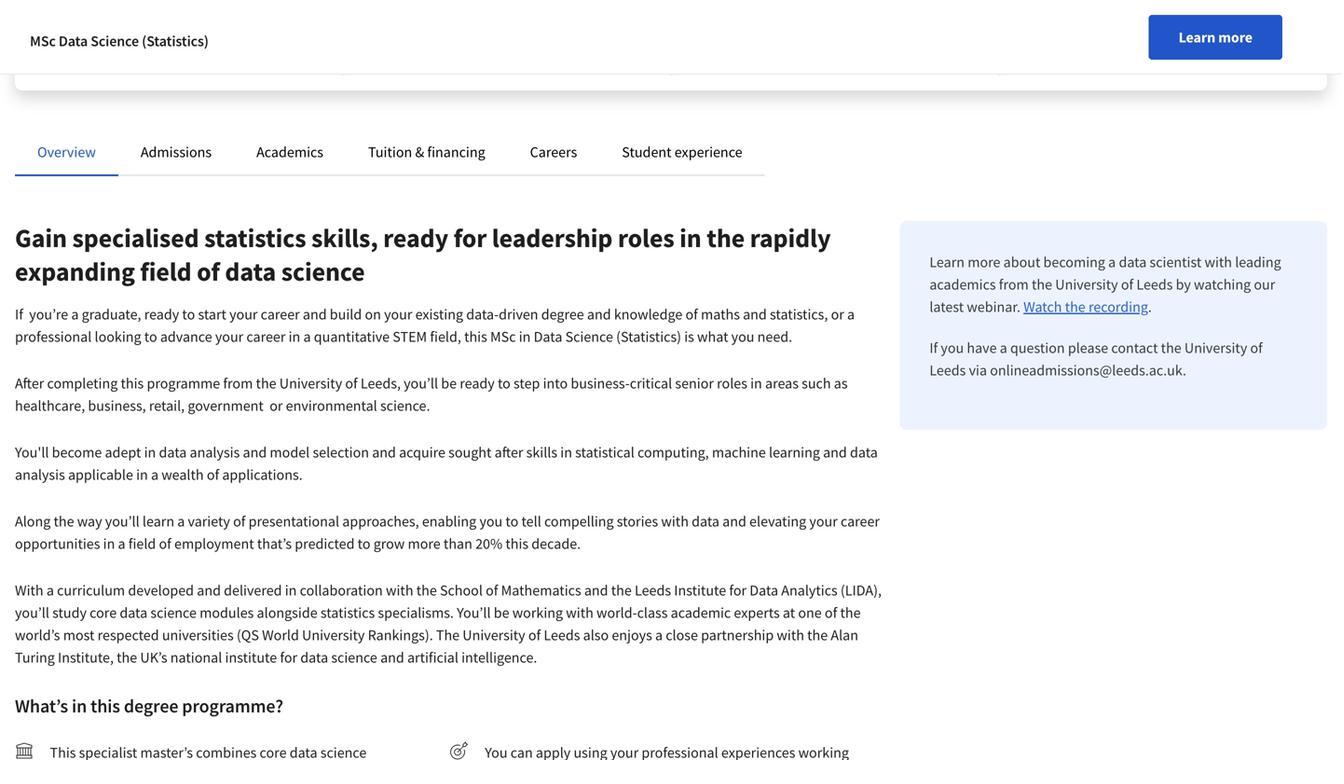 Task type: locate. For each thing, give the bounding box(es) containing it.
you'll inside after completing this programme from the university of leeds, you'll be ready to step into business-critical senior roles in areas such as healthcare, business, retail, government  or environmental science.
[[404, 374, 438, 393]]

in right 'skills'
[[561, 443, 573, 462]]

you'll
[[404, 374, 438, 393], [105, 512, 140, 531], [15, 603, 49, 622]]

roles
[[618, 221, 675, 254], [717, 374, 748, 393]]

0 vertical spatial you'll
[[404, 374, 438, 393]]

degree inside if  you're a graduate, ready to start your career and build on your existing data-driven degree and knowledge of maths and statistics, or a professional looking to advance your career in a quantitative stem field, this msc in data science (statistics) is what you need.
[[542, 305, 584, 324]]

1 vertical spatial msc
[[491, 327, 516, 346]]

more inside along the way you'll learn a variety of presentational approaches, enabling you to tell compelling stories with data and elevating your career opportunities in a field of employment that's predicted to grow more than 20% this decade.
[[408, 534, 441, 553]]

in up curriculum
[[103, 534, 115, 553]]

science
[[91, 32, 139, 50], [566, 327, 614, 346]]

the inside learn more about becoming a data scientist with leading academics from the university of leeds by watching our latest webinar.
[[1032, 275, 1053, 294]]

field down specialised
[[140, 255, 192, 288]]

1 horizontal spatial you'll
[[105, 512, 140, 531]]

experience
[[675, 143, 743, 161]]

1 horizontal spatial learn
[[1179, 28, 1216, 47]]

this down the "data-"
[[465, 327, 488, 346]]

academics
[[257, 143, 324, 161]]

0 vertical spatial analysis
[[190, 443, 240, 462]]

career
[[261, 305, 300, 324], [247, 327, 286, 346], [841, 512, 880, 531]]

2 vertical spatial for
[[280, 648, 298, 667]]

you inside along the way you'll learn a variety of presentational approaches, enabling you to tell compelling stories with data and elevating your career opportunities in a field of employment that's predicted to grow more than 20% this decade.
[[480, 512, 503, 531]]

be right you'll
[[494, 603, 510, 622]]

science down developed at the bottom left
[[151, 603, 197, 622]]

and
[[303, 305, 327, 324], [587, 305, 611, 324], [743, 305, 767, 324], [243, 443, 267, 462], [372, 443, 396, 462], [824, 443, 848, 462], [723, 512, 747, 531], [197, 581, 221, 600], [585, 581, 609, 600], [381, 648, 405, 667]]

healthcare,
[[15, 396, 85, 415]]

degree right driven
[[542, 305, 584, 324]]

a right statistics,
[[848, 305, 855, 324]]

in up alongside
[[285, 581, 297, 600]]

more for learn more
[[1219, 28, 1253, 47]]

0 vertical spatial science
[[281, 255, 365, 288]]

field down learn
[[129, 534, 156, 553]]

0 vertical spatial statistics
[[204, 221, 306, 254]]

be inside 'with a curriculum developed and delivered in collaboration with the school of mathematics and the leeds institute for data analytics (lida), you'll study core data science modules alongside statistics specialisms. you'll be working with world-class academic experts at one of the world's most respected universities (qs world university rankings). the university of leeds also enjoys a close partnership with the alan turing institute, the uk's national institute for data science and artificial intelligence.'
[[494, 603, 510, 622]]

more inside learn more about becoming a data scientist with leading academics from the university of leeds by watching our latest webinar.
[[968, 253, 1001, 271]]

a right becoming
[[1109, 253, 1117, 271]]

the up alan
[[841, 603, 861, 622]]

a inside the you'll become adept in data analysis and model selection and acquire sought after skills in statistical computing, machine learning and data analysis applicable in a wealth of applications.
[[151, 465, 159, 484]]

university inside after completing this programme from the university of leeds, you'll be ready to step into business-critical senior roles in areas such as healthcare, business, retail, government  or environmental science.
[[280, 374, 342, 393]]

of
[[1258, 32, 1269, 48], [197, 255, 220, 288], [1122, 275, 1134, 294], [686, 305, 698, 324], [1251, 339, 1264, 357], [345, 374, 358, 393], [207, 465, 219, 484], [233, 512, 246, 531], [159, 534, 171, 553], [486, 581, 498, 600], [825, 603, 838, 622], [529, 626, 541, 644]]

with right stories
[[662, 512, 689, 531]]

and up need.
[[743, 305, 767, 324]]

selection
[[313, 443, 369, 462]]

0 vertical spatial (statistics)
[[142, 32, 209, 50]]

from for after completing this programme from the university of leeds, you'll be ready to step into business-critical senior roles in areas such as healthcare, business, retail, government  or environmental science.
[[223, 374, 253, 393]]

career up (lida),
[[841, 512, 880, 531]]

analytics
[[782, 581, 838, 600]]

the inside after completing this programme from the university of leeds, you'll be ready to step into business-critical senior roles in areas such as healthcare, business, retail, government  or environmental science.
[[256, 374, 277, 393]]

career left build
[[261, 305, 300, 324]]

the inside if you have a question please contact the university of leeds via onlineadmissions@leeds.ac.uk.
[[1162, 339, 1182, 357]]

learn up academics
[[930, 253, 965, 271]]

2 horizontal spatial you
[[941, 339, 965, 357]]

earn
[[1031, 13, 1056, 30]]

learn for learn more about becoming a data scientist with leading academics from the university of leeds by watching our latest webinar.
[[930, 253, 965, 271]]

from up without
[[1171, 13, 1197, 30]]

be down field,
[[441, 374, 457, 393]]

career right advance
[[247, 327, 286, 346]]

the up watch
[[1032, 275, 1053, 294]]

learn inside button
[[1179, 28, 1216, 47]]

2 horizontal spatial data
[[750, 581, 779, 600]]

having
[[1079, 50, 1116, 67]]

the up "person"
[[1197, 32, 1215, 48]]

a inside learn more about becoming a data scientist with leading academics from the university of leeds by watching our latest webinar.
[[1109, 253, 1117, 271]]

1 vertical spatial degree
[[542, 305, 584, 324]]

question
[[1011, 339, 1066, 357]]

1 vertical spatial roles
[[717, 374, 748, 393]]

in left areas
[[751, 374, 763, 393]]

this inside along the way you'll learn a variety of presentational approaches, enabling you to tell compelling stories with data and elevating your career opportunities in a field of employment that's predicted to grow more than 20% this decade.
[[506, 534, 529, 553]]

partnership
[[701, 626, 774, 644]]

0 horizontal spatial statistics
[[204, 221, 306, 254]]

this inside after completing this programme from the university of leeds, you'll be ready to step into business-critical senior roles in areas such as healthcare, business, retail, government  or environmental science.
[[121, 374, 144, 393]]

1 horizontal spatial data
[[534, 327, 563, 346]]

1 vertical spatial statistics
[[321, 603, 375, 622]]

world- up impact
[[1209, 13, 1245, 30]]

1 vertical spatial be
[[441, 374, 457, 393]]

way
[[77, 512, 102, 531]]

2 horizontal spatial degree
[[1131, 13, 1168, 30]]

0 horizontal spatial degree
[[124, 694, 179, 718]]

ready up advance
[[144, 305, 179, 324]]

start
[[198, 305, 227, 324]]

to left step
[[498, 374, 511, 393]]

in down "adept" on the bottom left
[[136, 465, 148, 484]]

0 vertical spatial data
[[59, 32, 88, 50]]

after
[[495, 443, 524, 462]]

0 horizontal spatial learn
[[930, 253, 965, 271]]

or down renowned
[[1065, 50, 1076, 67]]

working
[[513, 603, 563, 622]]

1 horizontal spatial statistics
[[321, 603, 375, 622]]

world
[[262, 626, 299, 644]]

a right have
[[1000, 339, 1008, 357]]

alan
[[831, 626, 859, 644]]

and left build
[[303, 305, 327, 324]]

learn
[[1179, 28, 1216, 47], [930, 253, 965, 271]]

0 vertical spatial or
[[1065, 50, 1076, 67]]

0 vertical spatial be
[[1132, 50, 1146, 67]]

learn inside learn more about becoming a data scientist with leading academics from the university of leeds by watching our latest webinar.
[[930, 253, 965, 271]]

for inside gain specialised statistics skills, ready for leadership roles in the rapidly expanding field of data science
[[454, 221, 487, 254]]

rankings).
[[368, 626, 433, 644]]

you up '20%'
[[480, 512, 503, 531]]

student experience
[[622, 143, 743, 161]]

after
[[15, 374, 44, 393]]

study
[[52, 603, 87, 622]]

0 vertical spatial msc
[[30, 32, 56, 50]]

of left leeds,
[[345, 374, 358, 393]]

1 vertical spatial (statistics)
[[617, 327, 682, 346]]

and left elevating on the right of page
[[723, 512, 747, 531]]

business-
[[571, 374, 630, 393]]

of down the working
[[529, 626, 541, 644]]

1 vertical spatial science
[[566, 327, 614, 346]]

2 vertical spatial more
[[408, 534, 441, 553]]

leeds inside learn more about becoming a data scientist with leading academics from the university of leeds by watching our latest webinar.
[[1137, 275, 1174, 294]]

ready right skills,
[[383, 221, 449, 254]]

leeds up class on the bottom of page
[[635, 581, 672, 600]]

a left 'close'
[[656, 626, 663, 644]]

a left wealth
[[151, 465, 159, 484]]

0 vertical spatial for
[[454, 221, 487, 254]]

of right variety
[[233, 512, 246, 531]]

1 vertical spatial from
[[1000, 275, 1029, 294]]

1 horizontal spatial you
[[732, 327, 755, 346]]

our
[[1255, 275, 1276, 294]]

for up the "data-"
[[454, 221, 487, 254]]

this down the tell
[[506, 534, 529, 553]]

from down about
[[1000, 275, 1029, 294]]

0 vertical spatial learn
[[1179, 28, 1216, 47]]

academics
[[930, 275, 997, 294]]

stories
[[617, 512, 659, 531]]

more inside button
[[1219, 28, 1253, 47]]

1 horizontal spatial world-
[[1209, 13, 1245, 30]]

2 vertical spatial be
[[494, 603, 510, 622]]

delivered
[[224, 581, 282, 600]]

0 vertical spatial roles
[[618, 221, 675, 254]]

is
[[685, 327, 695, 346]]

programme
[[147, 374, 220, 393]]

and up modules
[[197, 581, 221, 600]]

or right statistics,
[[831, 305, 845, 324]]

1 horizontal spatial msc
[[491, 327, 516, 346]]

2 horizontal spatial from
[[1171, 13, 1197, 30]]

1 vertical spatial learn
[[930, 253, 965, 271]]

via
[[970, 361, 988, 380]]

1 horizontal spatial ready
[[383, 221, 449, 254]]

you right what
[[732, 327, 755, 346]]

2 horizontal spatial more
[[1219, 28, 1253, 47]]

degree for from
[[1131, 13, 1168, 30]]

what's
[[15, 694, 68, 718]]

2 vertical spatial career
[[841, 512, 880, 531]]

more down enabling
[[408, 534, 441, 553]]

1 horizontal spatial analysis
[[190, 443, 240, 462]]

the right the contact
[[1162, 339, 1182, 357]]

science
[[281, 255, 365, 288], [151, 603, 197, 622], [331, 648, 378, 667]]

mathematics
[[501, 581, 582, 600]]

1 vertical spatial field
[[129, 534, 156, 553]]

university up environmental
[[280, 374, 342, 393]]

or inside after completing this programme from the university of leeds, you'll be ready to step into business-critical senior roles in areas such as healthcare, business, retail, government  or environmental science.
[[270, 396, 283, 415]]

of inside if you have a question please contact the university of leeds via onlineadmissions@leeds.ac.uk.
[[1251, 339, 1264, 357]]

programme?
[[182, 694, 284, 718]]

1 horizontal spatial (statistics)
[[617, 327, 682, 346]]

degree down uk's
[[124, 694, 179, 718]]

0 horizontal spatial ready
[[144, 305, 179, 324]]

need.
[[758, 327, 793, 346]]

1 vertical spatial ready
[[144, 305, 179, 324]]

2 horizontal spatial you'll
[[404, 374, 438, 393]]

employment
[[174, 534, 254, 553]]

in inside gain specialised statistics skills, ready for leadership roles in the rapidly expanding field of data science
[[680, 221, 702, 254]]

1 horizontal spatial or
[[831, 305, 845, 324]]

careers link
[[530, 143, 578, 161]]

2 vertical spatial data
[[750, 581, 779, 600]]

this up business,
[[121, 374, 144, 393]]

1 vertical spatial data
[[534, 327, 563, 346]]

from
[[1171, 13, 1197, 30], [1000, 275, 1029, 294], [223, 374, 253, 393]]

(lida),
[[841, 581, 882, 600]]

with down the at
[[777, 626, 805, 644]]

data up wealth
[[159, 443, 187, 462]]

specialisms.
[[378, 603, 454, 622]]

0 horizontal spatial for
[[280, 648, 298, 667]]

in right there at the top of page
[[1180, 50, 1190, 67]]

1 horizontal spatial science
[[566, 327, 614, 346]]

2 vertical spatial you'll
[[15, 603, 49, 622]]

become
[[52, 443, 102, 462]]

university inside learn more about becoming a data scientist with leading academics from the university of leeds by watching our latest webinar.
[[1056, 275, 1119, 294]]

2 horizontal spatial be
[[1132, 50, 1146, 67]]

the inside earn a prestigious degree from a world- renowned institution, without the impact of travel or having to be there in person
[[1197, 32, 1215, 48]]

you right the if on the top right of page
[[941, 339, 965, 357]]

in right "adept" on the bottom left
[[144, 443, 156, 462]]

msc inside if  you're a graduate, ready to start your career and build on your existing data-driven degree and knowledge of maths and statistics, or a professional looking to advance your career in a quantitative stem field, this msc in data science (statistics) is what you need.
[[491, 327, 516, 346]]

to left the tell
[[506, 512, 519, 531]]

0 horizontal spatial science
[[91, 32, 139, 50]]

artificial
[[408, 648, 459, 667]]

learn for learn more
[[1179, 28, 1216, 47]]

degree inside earn a prestigious degree from a world- renowned institution, without the impact of travel or having to be there in person
[[1131, 13, 1168, 30]]

you inside if  you're a graduate, ready to start your career and build on your existing data-driven degree and knowledge of maths and statistics, or a professional looking to advance your career in a quantitative stem field, this msc in data science (statistics) is what you need.
[[732, 327, 755, 346]]

statistics
[[204, 221, 306, 254], [321, 603, 375, 622]]

of up start
[[197, 255, 220, 288]]

2 vertical spatial from
[[223, 374, 253, 393]]

with
[[15, 581, 43, 600]]

0 horizontal spatial (statistics)
[[142, 32, 209, 50]]

1 vertical spatial more
[[968, 253, 1001, 271]]

1 vertical spatial for
[[730, 581, 747, 600]]

a inside if you have a question please contact the university of leeds via onlineadmissions@leeds.ac.uk.
[[1000, 339, 1008, 357]]

1 vertical spatial you'll
[[105, 512, 140, 531]]

1 horizontal spatial from
[[1000, 275, 1029, 294]]

1 vertical spatial world-
[[597, 603, 638, 622]]

more up "person"
[[1219, 28, 1253, 47]]

0 horizontal spatial be
[[441, 374, 457, 393]]

universities
[[162, 626, 234, 644]]

data up respected
[[120, 603, 148, 622]]

learn
[[143, 512, 174, 531]]

skills,
[[312, 221, 378, 254]]

1 horizontal spatial more
[[968, 253, 1001, 271]]

world's
[[15, 626, 60, 644]]

of up the recording
[[1122, 275, 1134, 294]]

more for learn more about becoming a data scientist with leading academics from the university of leeds by watching our latest webinar.
[[968, 253, 1001, 271]]

university up watch the recording link
[[1056, 275, 1119, 294]]

data inside learn more about becoming a data scientist with leading academics from the university of leeds by watching our latest webinar.
[[1120, 253, 1147, 271]]

watch the recording .
[[1024, 298, 1153, 316]]

2 horizontal spatial or
[[1065, 50, 1076, 67]]

data right stories
[[692, 512, 720, 531]]

learn more about becoming a data scientist with leading academics from the university of leeds by watching our latest webinar.
[[930, 253, 1282, 316]]

variety
[[188, 512, 230, 531]]

graduate,
[[82, 305, 141, 324]]

analysis up wealth
[[190, 443, 240, 462]]

institute
[[674, 581, 727, 600]]

0 vertical spatial degree
[[1131, 13, 1168, 30]]

retail,
[[149, 396, 185, 415]]

2 horizontal spatial ready
[[460, 374, 495, 393]]

degree up without
[[1131, 13, 1168, 30]]

university
[[1056, 275, 1119, 294], [1185, 339, 1248, 357], [280, 374, 342, 393], [302, 626, 365, 644], [463, 626, 526, 644]]

leading
[[1236, 253, 1282, 271]]

1 horizontal spatial roles
[[717, 374, 748, 393]]

and up also
[[585, 581, 609, 600]]

one
[[799, 603, 822, 622]]

roles right senior
[[717, 374, 748, 393]]

at
[[783, 603, 796, 622]]

0 horizontal spatial analysis
[[15, 465, 65, 484]]

your right elevating on the right of page
[[810, 512, 838, 531]]

0 horizontal spatial or
[[270, 396, 283, 415]]

enjoys
[[612, 626, 653, 644]]

field
[[140, 255, 192, 288], [129, 534, 156, 553]]

a up "person"
[[1200, 13, 1206, 30]]

2 vertical spatial ready
[[460, 374, 495, 393]]

0 vertical spatial ready
[[383, 221, 449, 254]]

computing,
[[638, 443, 709, 462]]

be left there at the top of page
[[1132, 50, 1146, 67]]

statistics up start
[[204, 221, 306, 254]]

0 horizontal spatial from
[[223, 374, 253, 393]]

1 horizontal spatial be
[[494, 603, 510, 622]]

core
[[90, 603, 117, 622]]

1 horizontal spatial for
[[454, 221, 487, 254]]

from inside earn a prestigious degree from a world- renowned institution, without the impact of travel or having to be there in person
[[1171, 13, 1197, 30]]

senior
[[676, 374, 714, 393]]

in inside 'with a curriculum developed and delivered in collaboration with the school of mathematics and the leeds institute for data analytics (lida), you'll study core data science modules alongside statistics specialisms. you'll be working with world-class academic experts at one of the world's most respected universities (qs world university rankings). the university of leeds also enjoys a close partnership with the alan turing institute, the uk's national institute for data science and artificial intelligence.'
[[285, 581, 297, 600]]

careers
[[530, 143, 578, 161]]

learn up "person"
[[1179, 28, 1216, 47]]

of inside the you'll become adept in data analysis and model selection and acquire sought after skills in statistical computing, machine learning and data analysis applicable in a wealth of applications.
[[207, 465, 219, 484]]

step
[[514, 374, 540, 393]]

1 horizontal spatial degree
[[542, 305, 584, 324]]

data-
[[467, 305, 499, 324]]

1 vertical spatial analysis
[[15, 465, 65, 484]]

be inside earn a prestigious degree from a world- renowned institution, without the impact of travel or having to be there in person
[[1132, 50, 1146, 67]]

field inside gain specialised statistics skills, ready for leadership roles in the rapidly expanding field of data science
[[140, 255, 192, 288]]

2 vertical spatial or
[[270, 396, 283, 415]]

leeds inside if you have a question please contact the university of leeds via onlineadmissions@leeds.ac.uk.
[[930, 361, 967, 380]]

watch the recording link
[[1024, 298, 1149, 316]]

0 vertical spatial field
[[140, 255, 192, 288]]

statistics down collaboration
[[321, 603, 375, 622]]

0 horizontal spatial roles
[[618, 221, 675, 254]]

0 horizontal spatial you'll
[[15, 603, 49, 622]]

university inside if you have a question please contact the university of leeds via onlineadmissions@leeds.ac.uk.
[[1185, 339, 1248, 357]]

more up academics
[[968, 253, 1001, 271]]

0 vertical spatial from
[[1171, 13, 1197, 30]]

from inside after completing this programme from the university of leeds, you'll be ready to step into business-critical senior roles in areas such as healthcare, business, retail, government  or environmental science.
[[223, 374, 253, 393]]

0 vertical spatial science
[[91, 32, 139, 50]]

the up opportunities
[[54, 512, 74, 531]]

and inside along the way you'll learn a variety of presentational approaches, enabling you to tell compelling stories with data and elevating your career opportunities in a field of employment that's predicted to grow more than 20% this decade.
[[723, 512, 747, 531]]

institute,
[[58, 648, 114, 667]]

degree
[[1131, 13, 1168, 30], [542, 305, 584, 324], [124, 694, 179, 718]]

on
[[365, 305, 381, 324]]

onlineadmissions@leeds.ac.uk.
[[991, 361, 1187, 380]]

0 horizontal spatial world-
[[597, 603, 638, 622]]

predicted
[[295, 534, 355, 553]]

learn more
[[1179, 28, 1253, 47]]

0 horizontal spatial you
[[480, 512, 503, 531]]

0 vertical spatial world-
[[1209, 13, 1245, 30]]

of up is on the top right of the page
[[686, 305, 698, 324]]

world- up enjoys
[[597, 603, 638, 622]]

0 horizontal spatial more
[[408, 534, 441, 553]]

uk's
[[140, 648, 167, 667]]

the up model
[[256, 374, 277, 393]]

1 vertical spatial or
[[831, 305, 845, 324]]

2 vertical spatial degree
[[124, 694, 179, 718]]

renowned
[[1031, 32, 1086, 48]]

applications.
[[222, 465, 303, 484]]

0 vertical spatial more
[[1219, 28, 1253, 47]]

of inside if  you're a graduate, ready to start your career and build on your existing data-driven degree and knowledge of maths and statistics, or a professional looking to advance your career in a quantitative stem field, this msc in data science (statistics) is what you need.
[[686, 305, 698, 324]]

0 vertical spatial career
[[261, 305, 300, 324]]

you'll inside 'with a curriculum developed and delivered in collaboration with the school of mathematics and the leeds institute for data analytics (lida), you'll study core data science modules alongside statistics specialisms. you'll be working with world-class academic experts at one of the world's most respected universities (qs world university rankings). the university of leeds also enjoys a close partnership with the alan turing institute, the uk's national institute for data science and artificial intelligence.'
[[15, 603, 49, 622]]

msc data science (statistics)
[[30, 32, 209, 50]]

20%
[[476, 534, 503, 553]]

with
[[1205, 253, 1233, 271], [662, 512, 689, 531], [386, 581, 414, 600], [566, 603, 594, 622], [777, 626, 805, 644]]



Task type: vqa. For each thing, say whether or not it's contained in the screenshot.
middle "you'll"
yes



Task type: describe. For each thing, give the bounding box(es) containing it.
there
[[1148, 50, 1177, 67]]

or inside if  you're a graduate, ready to start your career and build on your existing data-driven degree and knowledge of maths and statistics, or a professional looking to advance your career in a quantitative stem field, this msc in data science (statistics) is what you need.
[[831, 305, 845, 324]]

the down respected
[[117, 648, 137, 667]]

acquire
[[399, 443, 446, 462]]

knowledge
[[614, 305, 683, 324]]

most
[[63, 626, 95, 644]]

you'll
[[457, 603, 491, 622]]

of inside gain specialised statistics skills, ready for leadership roles in the rapidly expanding field of data science
[[197, 255, 220, 288]]

academics link
[[257, 143, 324, 161]]

from inside learn more about becoming a data scientist with leading academics from the university of leeds by watching our latest webinar.
[[1000, 275, 1029, 294]]

completing
[[47, 374, 118, 393]]

leadership
[[492, 221, 613, 254]]

tell
[[522, 512, 542, 531]]

gain
[[15, 221, 67, 254]]

roles inside after completing this programme from the university of leeds, you'll be ready to step into business-critical senior roles in areas such as healthcare, business, retail, government  or environmental science.
[[717, 374, 748, 393]]

this inside if  you're a graduate, ready to start your career and build on your existing data-driven degree and knowledge of maths and statistics, or a professional looking to advance your career in a quantitative stem field, this msc in data science (statistics) is what you need.
[[465, 327, 488, 346]]

curriculum
[[57, 581, 125, 600]]

impact
[[1217, 32, 1255, 48]]

ready inside gain specialised statistics skills, ready for leadership roles in the rapidly expanding field of data science
[[383, 221, 449, 254]]

and left knowledge
[[587, 305, 611, 324]]

what's in this degree programme?
[[15, 694, 284, 718]]

in down driven
[[519, 327, 531, 346]]

earn a prestigious degree from a world- renowned institution, without the impact of travel or having to be there in person
[[1031, 13, 1269, 67]]

0 horizontal spatial msc
[[30, 32, 56, 50]]

the up enjoys
[[612, 581, 632, 600]]

such
[[802, 374, 831, 393]]

ready inside if  you're a graduate, ready to start your career and build on your existing data-driven degree and knowledge of maths and statistics, or a professional looking to advance your career in a quantitative stem field, this msc in data science (statistics) is what you need.
[[144, 305, 179, 324]]

science inside if  you're a graduate, ready to start your career and build on your existing data-driven degree and knowledge of maths and statistics, or a professional looking to advance your career in a quantitative stem field, this msc in data science (statistics) is what you need.
[[566, 327, 614, 346]]

of inside earn a prestigious degree from a world- renowned institution, without the impact of travel or having to be there in person
[[1258, 32, 1269, 48]]

data inside if  you're a graduate, ready to start your career and build on your existing data-driven degree and knowledge of maths and statistics, or a professional looking to advance your career in a quantitative stem field, this msc in data science (statistics) is what you need.
[[534, 327, 563, 346]]

and right 'learning'
[[824, 443, 848, 462]]

world- inside earn a prestigious degree from a world- renowned institution, without the impact of travel or having to be there in person
[[1209, 13, 1245, 30]]

a left quantitative
[[304, 327, 311, 346]]

roles inside gain specialised statistics skills, ready for leadership roles in the rapidly expanding field of data science
[[618, 221, 675, 254]]

you'll inside along the way you'll learn a variety of presentational approaches, enabling you to tell compelling stories with data and elevating your career opportunities in a field of employment that's predicted to grow more than 20% this decade.
[[105, 512, 140, 531]]

2 vertical spatial science
[[331, 648, 378, 667]]

build
[[330, 305, 362, 324]]

decade.
[[532, 534, 581, 553]]

admissions
[[141, 143, 212, 161]]

statistics inside 'with a curriculum developed and delivered in collaboration with the school of mathematics and the leeds institute for data analytics (lida), you'll study core data science modules alongside statistics specialisms. you'll be working with world-class academic experts at one of the world's most respected universities (qs world university rankings). the university of leeds also enjoys a close partnership with the alan turing institute, the uk's national institute for data science and artificial intelligence.'
[[321, 603, 375, 622]]

along the way you'll learn a variety of presentational approaches, enabling you to tell compelling stories with data and elevating your career opportunities in a field of employment that's predicted to grow more than 20% this decade.
[[15, 512, 880, 553]]

if you have a question please contact the university of leeds via onlineadmissions@leeds.ac.uk.
[[930, 339, 1264, 380]]

statistics inside gain specialised statistics skills, ready for leadership roles in the rapidly expanding field of data science
[[204, 221, 306, 254]]

alongside
[[257, 603, 318, 622]]

stem
[[393, 327, 427, 346]]

advance
[[160, 327, 212, 346]]

degree for programme?
[[124, 694, 179, 718]]

sought
[[449, 443, 492, 462]]

enabling
[[422, 512, 477, 531]]

national
[[170, 648, 222, 667]]

data inside along the way you'll learn a variety of presentational approaches, enabling you to tell compelling stories with data and elevating your career opportunities in a field of employment that's predicted to grow more than 20% this decade.
[[692, 512, 720, 531]]

and up applications.
[[243, 443, 267, 462]]

career inside along the way you'll learn a variety of presentational approaches, enabling you to tell compelling stories with data and elevating your career opportunities in a field of employment that's predicted to grow more than 20% this decade.
[[841, 512, 880, 531]]

the right watch
[[1066, 298, 1086, 316]]

driven
[[499, 305, 539, 324]]

looking
[[95, 327, 141, 346]]

what
[[698, 327, 729, 346]]

if
[[930, 339, 938, 357]]

in inside along the way you'll learn a variety of presentational approaches, enabling you to tell compelling stories with data and elevating your career opportunities in a field of employment that's predicted to grow more than 20% this decade.
[[103, 534, 115, 553]]

1 vertical spatial science
[[151, 603, 197, 622]]

the inside gain specialised statistics skills, ready for leadership roles in the rapidly expanding field of data science
[[707, 221, 745, 254]]

of down learn
[[159, 534, 171, 553]]

respected
[[98, 626, 159, 644]]

and left acquire
[[372, 443, 396, 462]]

a right the with
[[46, 581, 54, 600]]

machine
[[712, 443, 766, 462]]

prestigious
[[1068, 13, 1128, 30]]

school
[[440, 581, 483, 600]]

in inside earn a prestigious degree from a world- renowned institution, without the impact of travel or having to be there in person
[[1180, 50, 1190, 67]]

presentational
[[249, 512, 340, 531]]

maths
[[701, 305, 740, 324]]

the down one
[[808, 626, 828, 644]]

2 horizontal spatial for
[[730, 581, 747, 600]]

also
[[583, 626, 609, 644]]

latest
[[930, 298, 964, 316]]

if  you're a graduate, ready to start your career and build on your existing data-driven degree and knowledge of maths and statistics, or a professional looking to advance your career in a quantitative stem field, this msc in data science (statistics) is what you need.
[[15, 305, 855, 346]]

you inside if you have a question please contact the university of leeds via onlineadmissions@leeds.ac.uk.
[[941, 339, 965, 357]]

contact
[[1112, 339, 1159, 357]]

this down institute,
[[91, 694, 120, 718]]

student experience link
[[622, 143, 743, 161]]

after completing this programme from the university of leeds, you'll be ready to step into business-critical senior roles in areas such as healthcare, business, retail, government  or environmental science.
[[15, 374, 848, 415]]

with up also
[[566, 603, 594, 622]]

areas
[[766, 374, 799, 393]]

with inside learn more about becoming a data scientist with leading academics from the university of leeds by watching our latest webinar.
[[1205, 253, 1233, 271]]

or inside earn a prestigious degree from a world- renowned institution, without the impact of travel or having to be there in person
[[1065, 50, 1076, 67]]

in inside after completing this programme from the university of leeds, you'll be ready to step into business-critical senior roles in areas such as healthcare, business, retail, government  or environmental science.
[[751, 374, 763, 393]]

to inside after completing this programme from the university of leeds, you'll be ready to step into business-critical senior roles in areas such as healthcare, business, retail, government  or environmental science.
[[498, 374, 511, 393]]

business,
[[88, 396, 146, 415]]

1 vertical spatial career
[[247, 327, 286, 346]]

of right one
[[825, 603, 838, 622]]

rapidly
[[750, 221, 831, 254]]

data inside 'with a curriculum developed and delivered in collaboration with the school of mathematics and the leeds institute for data analytics (lida), you'll study core data science modules alongside statistics specialisms. you'll be working with world-class academic experts at one of the world's most respected universities (qs world university rankings). the university of leeds also enjoys a close partnership with the alan turing institute, the uk's national institute for data science and artificial intelligence.'
[[750, 581, 779, 600]]

to right looking
[[144, 327, 157, 346]]

a right learn
[[177, 512, 185, 531]]

your right start
[[230, 305, 258, 324]]

university up intelligence.
[[463, 626, 526, 644]]

travel
[[1031, 50, 1062, 67]]

leeds down the working
[[544, 626, 580, 644]]

field inside along the way you'll learn a variety of presentational approaches, enabling you to tell compelling stories with data and elevating your career opportunities in a field of employment that's predicted to grow more than 20% this decade.
[[129, 534, 156, 553]]

your up stem
[[384, 305, 413, 324]]

model
[[270, 443, 310, 462]]

statistics,
[[770, 305, 829, 324]]

be inside after completing this programme from the university of leeds, you'll be ready to step into business-critical senior roles in areas such as healthcare, business, retail, government  or environmental science.
[[441, 374, 457, 393]]

tuition & financing
[[368, 143, 486, 161]]

becoming
[[1044, 253, 1106, 271]]

a right you're
[[71, 305, 79, 324]]

data right 'learning'
[[851, 443, 878, 462]]

in left quantitative
[[289, 327, 301, 346]]

data inside gain specialised statistics skills, ready for leadership roles in the rapidly expanding field of data science
[[225, 255, 276, 288]]

with inside along the way you'll learn a variety of presentational approaches, enabling you to tell compelling stories with data and elevating your career opportunities in a field of employment that's predicted to grow more than 20% this decade.
[[662, 512, 689, 531]]

a up curriculum
[[118, 534, 126, 553]]

tuition & financing link
[[368, 143, 486, 161]]

of up you'll
[[486, 581, 498, 600]]

have
[[967, 339, 997, 357]]

specialised
[[72, 221, 199, 254]]

about
[[1004, 253, 1041, 271]]

(statistics) inside if  you're a graduate, ready to start your career and build on your existing data-driven degree and knowledge of maths and statistics, or a professional looking to advance your career in a quantitative stem field, this msc in data science (statistics) is what you need.
[[617, 327, 682, 346]]

to up advance
[[182, 305, 195, 324]]

learn more button
[[1150, 15, 1283, 60]]

by
[[1177, 275, 1192, 294]]

in right what's
[[72, 694, 87, 718]]

your down start
[[215, 327, 244, 346]]

your inside along the way you'll learn a variety of presentational approaches, enabling you to tell compelling stories with data and elevating your career opportunities in a field of employment that's predicted to grow more than 20% this decade.
[[810, 512, 838, 531]]

webinar.
[[967, 298, 1021, 316]]

gain specialised statistics skills, ready for leadership roles in the rapidly expanding field of data science
[[15, 221, 831, 288]]

a right earn
[[1059, 13, 1065, 30]]

watch
[[1024, 298, 1063, 316]]

admissions link
[[141, 143, 212, 161]]

science inside gain specialised statistics skills, ready for leadership roles in the rapidly expanding field of data science
[[281, 255, 365, 288]]

person
[[1193, 50, 1231, 67]]

data down alongside
[[301, 648, 328, 667]]

with up specialisms.
[[386, 581, 414, 600]]

applicable
[[68, 465, 133, 484]]

science.
[[380, 396, 430, 415]]

turing
[[15, 648, 55, 667]]

to inside earn a prestigious degree from a world- renowned institution, without the impact of travel or having to be there in person
[[1118, 50, 1130, 67]]

the up specialisms.
[[417, 581, 437, 600]]

expanding
[[15, 255, 135, 288]]

world- inside 'with a curriculum developed and delivered in collaboration with the school of mathematics and the leeds institute for data analytics (lida), you'll study core data science modules alongside statistics specialisms. you'll be working with world-class academic experts at one of the world's most respected universities (qs world university rankings). the university of leeds also enjoys a close partnership with the alan turing institute, the uk's national institute for data science and artificial intelligence.'
[[597, 603, 638, 622]]

to left the grow
[[358, 534, 371, 553]]

institute
[[225, 648, 277, 667]]

the inside along the way you'll learn a variety of presentational approaches, enabling you to tell compelling stories with data and elevating your career opportunities in a field of employment that's predicted to grow more than 20% this decade.
[[54, 512, 74, 531]]

from for earn a prestigious degree from a world- renowned institution, without the impact of travel or having to be there in person
[[1171, 13, 1197, 30]]

&
[[415, 143, 425, 161]]

student
[[622, 143, 672, 161]]

please
[[1069, 339, 1109, 357]]

class
[[638, 603, 668, 622]]

developed
[[128, 581, 194, 600]]

0 horizontal spatial data
[[59, 32, 88, 50]]

of inside after completing this programme from the university of leeds, you'll be ready to step into business-critical senior roles in areas such as healthcare, business, retail, government  or environmental science.
[[345, 374, 358, 393]]

overview
[[37, 143, 96, 161]]

university down collaboration
[[302, 626, 365, 644]]

field,
[[430, 327, 462, 346]]

recording
[[1089, 298, 1149, 316]]

along
[[15, 512, 51, 531]]

leeds,
[[361, 374, 401, 393]]

financing
[[428, 143, 486, 161]]

and down rankings). at the left bottom of page
[[381, 648, 405, 667]]

ready inside after completing this programme from the university of leeds, you'll be ready to step into business-critical senior roles in areas such as healthcare, business, retail, government  or environmental science.
[[460, 374, 495, 393]]

of inside learn more about becoming a data scientist with leading academics from the university of leeds by watching our latest webinar.
[[1122, 275, 1134, 294]]



